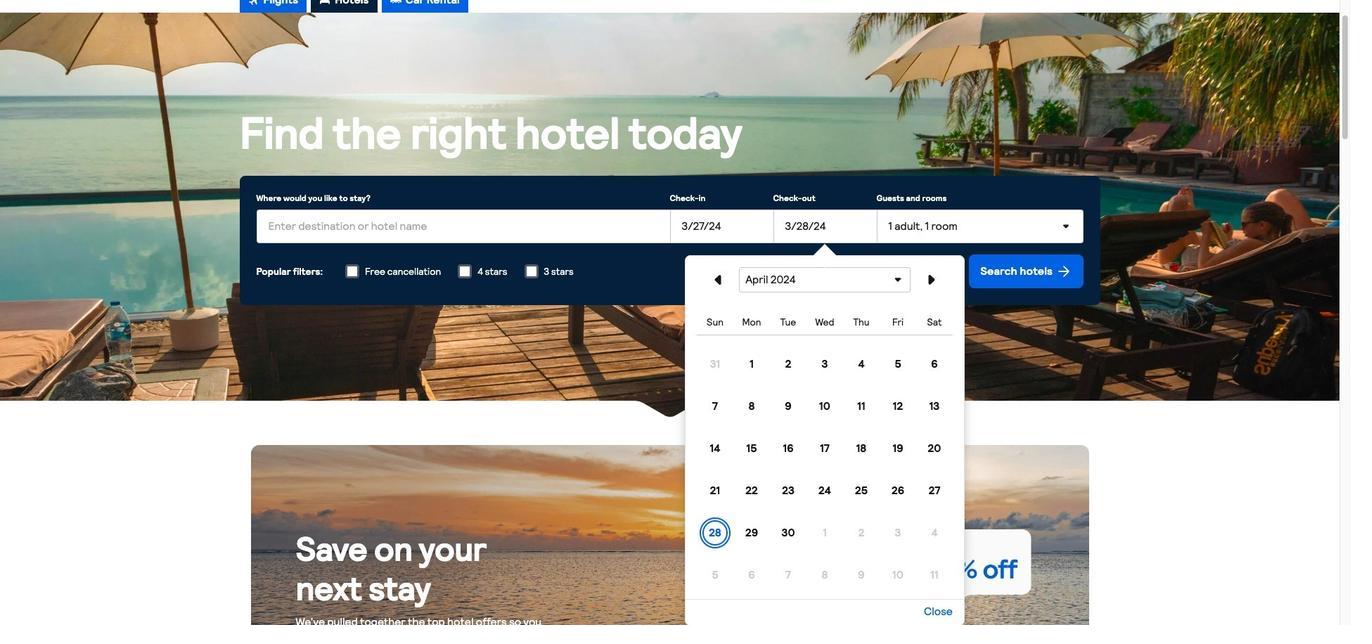 Task type: describe. For each thing, give the bounding box(es) containing it.
rtl support__otjmo image
[[1055, 263, 1072, 280]]

Free cancellation checkbox
[[345, 264, 359, 278]]

1 desktop__njgyo image from the left
[[248, 0, 259, 6]]

Thursday, March 28, 2024 text field
[[773, 209, 877, 243]]

2 desktop__njgyo image from the left
[[390, 0, 401, 6]]

Wednesday, March 27, 2024 text field
[[670, 209, 773, 243]]

3 stars checkbox
[[524, 264, 538, 278]]



Task type: vqa. For each thing, say whether or not it's contained in the screenshot.
tab list
no



Task type: locate. For each thing, give the bounding box(es) containing it.
0 horizontal spatial desktop__njgyo image
[[248, 0, 259, 6]]

active__n2u0z image
[[319, 0, 331, 6]]

4 stars checkbox
[[458, 264, 472, 278]]

1 horizontal spatial desktop__njgyo image
[[390, 0, 401, 6]]

None field
[[256, 204, 670, 243]]

dialog
[[685, 244, 965, 625]]

desktop__njgyo image
[[248, 0, 259, 6], [390, 0, 401, 6]]

None text field
[[877, 209, 1083, 243]]

Enter destination or hotel name text field
[[256, 209, 670, 243]]



